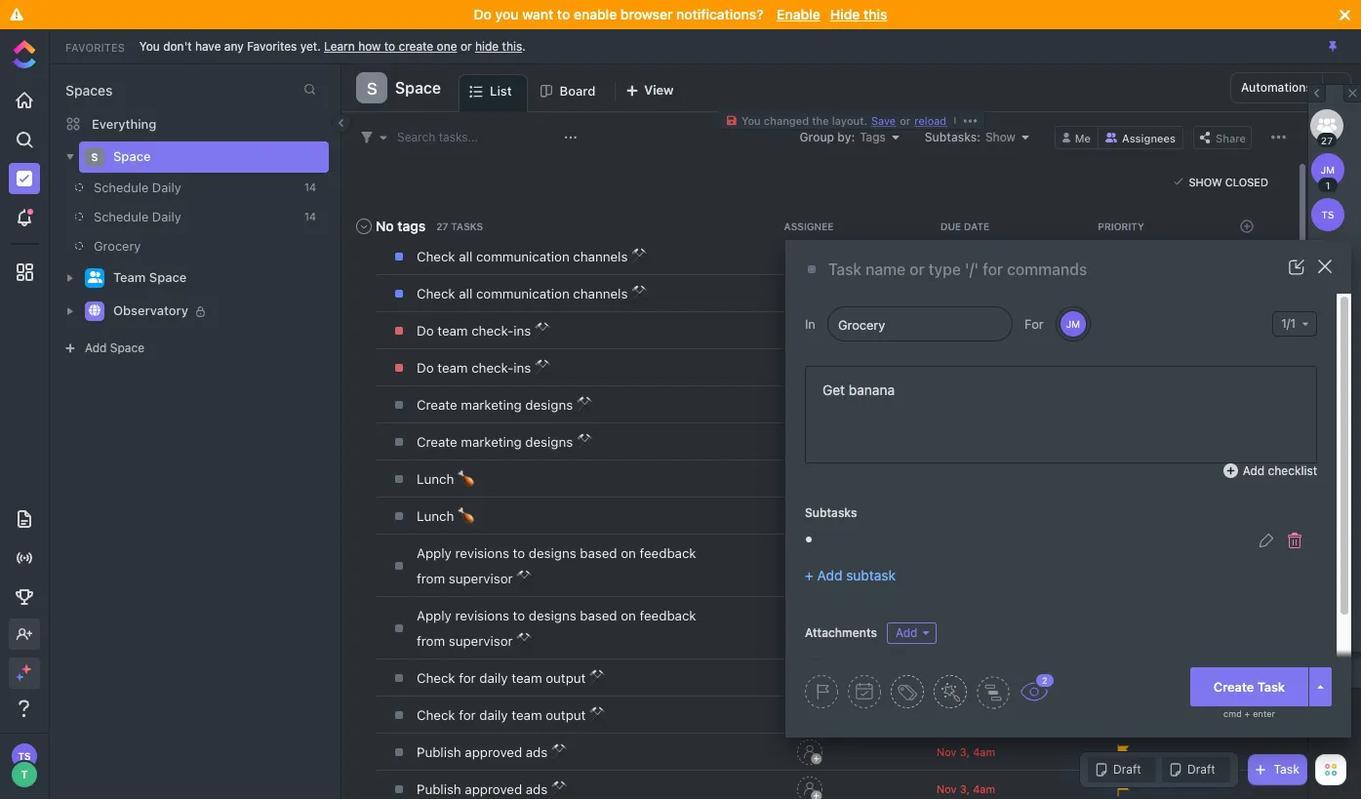 Task type: vqa. For each thing, say whether or not it's contained in the screenshot.
Sidebar NAVIGATION
no



Task type: describe. For each thing, give the bounding box(es) containing it.
assignee button
[[733, 221, 889, 232]]

2 check all communication channels ⚒️ link from the top
[[412, 277, 727, 310]]

check all communication channels ⚒️ for 1st check all communication channels ⚒️ link from the top
[[417, 249, 648, 265]]

2 publish approved ads ⚒️ from the top
[[417, 782, 568, 797]]

1 lunch 🍗 link from the top
[[412, 463, 727, 496]]

0 vertical spatial show
[[986, 129, 1016, 144]]

space button
[[388, 66, 441, 109]]

2
[[1042, 675, 1048, 686]]

1 approved from the top
[[465, 745, 522, 760]]

enter
[[1253, 709, 1276, 719]]

no
[[376, 217, 394, 234]]

27 tasks button
[[434, 221, 490, 232]]

add for add checklist
[[1243, 463, 1265, 478]]

and
[[861, 655, 883, 670]]

2 apply from the top
[[417, 608, 452, 624]]

learn
[[324, 39, 355, 53]]

1 output from the top
[[546, 671, 586, 686]]

2 publish from the top
[[417, 782, 461, 797]]

subtasks
[[805, 506, 857, 520]]

1 4 from the top
[[973, 745, 980, 758]]

search tasks...
[[397, 129, 478, 144]]

browse
[[1018, 654, 1063, 670]]

files
[[917, 655, 942, 670]]

1/1 button
[[1273, 311, 1318, 337]]

2 marketing from the top
[[461, 434, 522, 450]]

team space
[[113, 270, 187, 285]]

.
[[522, 39, 526, 53]]

attachments
[[805, 626, 877, 640]]

show closed button
[[1170, 172, 1274, 191]]

cmd
[[1224, 709, 1242, 719]]

yet.
[[300, 39, 321, 53]]

4 check from the top
[[417, 708, 455, 723]]

checklist
[[1268, 463, 1318, 478]]

0 vertical spatial hide
[[830, 6, 860, 22]]

observatory link
[[113, 296, 316, 327]]

globe image
[[89, 305, 101, 317]]

channels for 1st check all communication channels ⚒️ link from the top
[[573, 249, 628, 265]]

ts t
[[18, 751, 31, 781]]

view button
[[617, 74, 683, 112]]

board link
[[560, 74, 603, 111]]

user group image
[[87, 272, 102, 283]]

me button
[[1055, 125, 1099, 149]]

check- for first do team check-ins ⚒️ link from the bottom of the page
[[472, 360, 514, 376]]

view settings image
[[1272, 130, 1286, 144]]

1 schedule daily link from the top
[[49, 173, 297, 202]]

do team check-ins ⚒️ for 1st do team check-ins ⚒️ link from the top of the page
[[417, 323, 552, 339]]

2 lunch 🍗 link from the top
[[412, 500, 727, 533]]

board
[[560, 83, 596, 98]]

daily for first schedule daily link from the bottom
[[152, 209, 181, 224]]

team space link
[[113, 263, 316, 294]]

0 vertical spatial task
[[1258, 679, 1286, 694]]

2 button
[[1020, 673, 1056, 702]]

get
[[823, 382, 845, 398]]

jm for jm
[[1066, 318, 1080, 330]]

sparkle svg 2 image
[[16, 673, 23, 681]]

observatory
[[113, 303, 188, 318]]

1 vertical spatial task
[[1274, 762, 1300, 777]]

do team check-ins ⚒️ for first do team check-ins ⚒️ link from the bottom of the page
[[417, 360, 552, 376]]

jm 1 ts
[[1321, 164, 1335, 221]]

1/1
[[1282, 316, 1296, 331]]

t
[[21, 768, 28, 781]]

hide
[[475, 39, 499, 53]]

0 vertical spatial this
[[864, 6, 888, 22]]

space down grocery link
[[149, 270, 187, 285]]

🍗 for first "lunch 🍗" link from the top
[[458, 471, 474, 487]]

save button
[[868, 114, 900, 127]]

1 vertical spatial +
[[1245, 709, 1251, 719]]

do you want to enable browser notifications? enable hide this
[[474, 6, 888, 22]]

subtasks: show
[[925, 129, 1016, 144]]

1 am from the top
[[980, 745, 996, 758]]

2 check for daily team output ⚒️ from the top
[[417, 708, 606, 723]]

2 vertical spatial create
[[1214, 679, 1254, 694]]

2 publish approved ads ⚒️ link from the top
[[412, 773, 727, 799]]

share button
[[1194, 125, 1252, 149]]

list link
[[490, 75, 520, 111]]

jm for jm 1 ts
[[1321, 164, 1335, 176]]

1 horizontal spatial hide
[[1320, 672, 1343, 683]]

browser
[[621, 6, 673, 22]]

add space
[[85, 341, 144, 355]]

1 check all communication channels ⚒️ link from the top
[[412, 240, 727, 273]]

due
[[941, 221, 962, 232]]

drag
[[829, 655, 857, 670]]

1 14 from the top
[[305, 181, 316, 193]]

you don't have any favorites yet. learn how to create one or hide this .
[[139, 39, 526, 53]]

1 3 from the top
[[960, 745, 967, 758]]

1 based from the top
[[580, 546, 617, 561]]

1 ins from the top
[[514, 323, 531, 339]]

group
[[800, 129, 835, 144]]

2 output from the top
[[546, 708, 586, 723]]

communication for 1st check all communication channels ⚒️ link from the bottom of the page
[[476, 286, 570, 302]]

🍗 for second "lunch 🍗" link from the top
[[458, 509, 474, 524]]

0 horizontal spatial +
[[805, 567, 814, 584]]

everything
[[92, 116, 157, 131]]

group by: tags
[[800, 129, 886, 144]]

1 revisions from the top
[[455, 546, 509, 561]]

you for you changed the layout. save or reload
[[742, 114, 761, 127]]

communication for 1st check all communication channels ⚒️ link from the top
[[476, 249, 570, 265]]

add for add
[[896, 626, 918, 640]]

have
[[195, 39, 221, 53]]

assignees button
[[1099, 125, 1184, 149]]

from for second apply revisions to designs based on feedback from supervisor ⚒️ link from the bottom
[[417, 571, 445, 587]]

spaces link
[[50, 82, 113, 99]]

drop
[[886, 655, 914, 670]]

+ add subtask
[[805, 567, 896, 584]]

due date
[[941, 221, 990, 232]]

1 horizontal spatial favorites
[[247, 39, 297, 53]]

1 create marketing designs ⚒️ link from the top
[[412, 388, 727, 422]]

1 publish approved ads ⚒️ from the top
[[417, 745, 568, 760]]

everything link
[[50, 108, 341, 140]]

add button
[[887, 623, 937, 644]]

2 create marketing designs ⚒️ from the top
[[417, 434, 593, 450]]

for
[[1025, 316, 1044, 331]]

2 revisions from the top
[[455, 608, 509, 624]]

cmd + enter
[[1224, 709, 1276, 719]]

no tags
[[376, 217, 426, 234]]

subtask
[[846, 567, 896, 584]]

2 schedule daily from the top
[[94, 209, 181, 224]]

all for 1st check all communication channels ⚒️ link from the top
[[459, 249, 473, 265]]

1 schedule daily from the top
[[94, 180, 181, 195]]

2 supervisor from the top
[[449, 633, 513, 649]]

1 publish approved ads ⚒️ link from the top
[[412, 736, 727, 769]]

1 horizontal spatial or
[[900, 114, 911, 127]]

2 approved from the top
[[465, 782, 522, 797]]

2 nov from the top
[[937, 782, 957, 795]]

1 apply revisions to designs based on feedback from supervisor ⚒️ from the top
[[417, 546, 697, 587]]

1 vertical spatial do
[[417, 323, 434, 339]]

from for second apply revisions to designs based on feedback from supervisor ⚒️ link
[[417, 633, 445, 649]]

any
[[224, 39, 244, 53]]

grocery link
[[49, 231, 297, 261]]

date
[[964, 221, 990, 232]]

by:
[[838, 129, 855, 144]]

list
[[490, 83, 512, 99]]

in
[[805, 316, 816, 331]]

drag and drop files to attach or browse
[[829, 654, 1063, 670]]

1 vertical spatial create
[[417, 434, 457, 450]]

Task name or type '/' for commands text field
[[829, 260, 1255, 280]]

how
[[358, 39, 381, 53]]

notifications?
[[677, 6, 764, 22]]

banana
[[849, 382, 895, 398]]

assignees
[[1123, 131, 1176, 144]]

2 check from the top
[[417, 286, 455, 302]]

27 tasks
[[437, 221, 483, 232]]

share
[[1216, 131, 1246, 144]]

0 horizontal spatial this
[[502, 39, 522, 53]]

layout.
[[832, 114, 868, 127]]



Task type: locate. For each thing, give the bounding box(es) containing it.
0 vertical spatial +
[[805, 567, 814, 584]]

+
[[805, 567, 814, 584], [1245, 709, 1251, 719]]

1 do team check-ins ⚒️ link from the top
[[412, 314, 727, 347]]

communication
[[476, 249, 570, 265], [476, 286, 570, 302]]

2 channels from the top
[[573, 286, 628, 302]]

1 for hide
[[1345, 672, 1350, 683]]

0 vertical spatial daily
[[480, 671, 508, 686]]

jm right for
[[1066, 318, 1080, 330]]

2 14 from the top
[[305, 210, 316, 223]]

1 horizontal spatial 27
[[1321, 135, 1334, 146]]

1 check all communication channels ⚒️ from the top
[[417, 249, 648, 265]]

0 vertical spatial marketing
[[461, 397, 522, 413]]

favorites up 'spaces'
[[65, 41, 125, 53]]

2 schedule from the top
[[94, 209, 149, 224]]

0 vertical spatial do team check-ins ⚒️
[[417, 323, 552, 339]]

1 vertical spatial based
[[580, 608, 617, 624]]

0 vertical spatial daily
[[152, 180, 181, 195]]

apply
[[417, 546, 452, 561], [417, 608, 452, 624]]

1 vertical spatial communication
[[476, 286, 570, 302]]

3
[[960, 745, 967, 758], [960, 782, 967, 795]]

assignee
[[784, 221, 834, 232]]

add left subtask
[[818, 567, 843, 584]]

1 vertical spatial feedback
[[640, 608, 697, 624]]

0 vertical spatial communication
[[476, 249, 570, 265]]

add up drop
[[896, 626, 918, 640]]

2 for from the top
[[459, 708, 476, 723]]

1 marketing from the top
[[461, 397, 522, 413]]

nov
[[937, 745, 957, 758], [937, 782, 957, 795]]

ins
[[514, 323, 531, 339], [514, 360, 531, 376]]

space down observatory
[[110, 341, 144, 355]]

to inside drag and drop files to attach or browse
[[945, 655, 957, 670]]

save
[[872, 114, 896, 127]]

feedback for second apply revisions to designs based on feedback from supervisor ⚒️ link
[[640, 608, 697, 624]]

0 vertical spatial or
[[461, 39, 472, 53]]

1 horizontal spatial 1
[[1345, 672, 1350, 683]]

from
[[417, 571, 445, 587], [417, 633, 445, 649]]

1 vertical spatial check all communication channels ⚒️ link
[[412, 277, 727, 310]]

2 check for daily team output ⚒️ link from the top
[[412, 699, 727, 732]]

3 check from the top
[[417, 671, 455, 686]]

nov 3 , 4 am
[[937, 745, 996, 758], [937, 782, 996, 795]]

team
[[438, 323, 468, 339], [438, 360, 468, 376], [512, 671, 542, 686], [512, 708, 542, 723]]

automations button
[[1232, 73, 1323, 102]]

0 vertical spatial am
[[980, 745, 996, 758]]

0 vertical spatial approved
[[465, 745, 522, 760]]

2 from from the top
[[417, 633, 445, 649]]

None text field
[[806, 525, 1250, 557]]

jm button
[[1059, 309, 1088, 339]]

2 on from the top
[[621, 608, 636, 624]]

0 vertical spatial apply revisions to designs based on feedback from supervisor ⚒️ link
[[412, 537, 727, 595]]

1 lunch 🍗 from the top
[[417, 471, 474, 487]]

2 3 from the top
[[960, 782, 967, 795]]

0 vertical spatial 3
[[960, 745, 967, 758]]

one
[[437, 39, 457, 53]]

1 vertical spatial for
[[459, 708, 476, 723]]

0 vertical spatial based
[[580, 546, 617, 561]]

1 vertical spatial publish
[[417, 782, 461, 797]]

daily down space link
[[152, 180, 181, 195]]

space inside button
[[395, 79, 441, 97]]

1 publish from the top
[[417, 745, 461, 760]]

reload
[[915, 114, 947, 127]]

daily
[[480, 671, 508, 686], [480, 708, 508, 723]]

2 4 from the top
[[973, 782, 980, 795]]

jm inside dropdown button
[[1066, 318, 1080, 330]]

1 check- from the top
[[472, 323, 514, 339]]

you left changed
[[742, 114, 761, 127]]

2 horizontal spatial or
[[1001, 655, 1014, 670]]

add checklist
[[1243, 463, 1318, 478]]

create marketing designs ⚒️ link
[[412, 388, 727, 422], [412, 426, 727, 459]]

hide right enable
[[830, 6, 860, 22]]

0 vertical spatial on
[[621, 546, 636, 561]]

add
[[85, 341, 107, 355], [1243, 463, 1265, 478], [818, 567, 843, 584], [896, 626, 918, 640]]

you
[[139, 39, 160, 53], [742, 114, 761, 127]]

2 vertical spatial or
[[1001, 655, 1014, 670]]

search
[[397, 129, 436, 144]]

0 vertical spatial lunch
[[417, 471, 454, 487]]

add down globe image
[[85, 341, 107, 355]]

1 apply revisions to designs based on feedback from supervisor ⚒️ link from the top
[[412, 537, 727, 595]]

1 inside jm 1 ts
[[1326, 180, 1331, 191]]

to
[[557, 6, 570, 22], [384, 39, 395, 53], [513, 546, 525, 561], [513, 608, 525, 624], [945, 655, 957, 670]]

2 lunch 🍗 from the top
[[417, 509, 474, 524]]

1 vertical spatial lunch
[[417, 509, 454, 524]]

1 feedback from the top
[[640, 546, 697, 561]]

0 vertical spatial feedback
[[640, 546, 697, 561]]

set priority image
[[805, 675, 838, 709]]

+ right cmd
[[1245, 709, 1251, 719]]

2 check all communication channels ⚒️ from the top
[[417, 286, 648, 302]]

1 ads from the top
[[526, 745, 548, 760]]

2 communication from the top
[[476, 286, 570, 302]]

feedback for second apply revisions to designs based on feedback from supervisor ⚒️ link from the bottom
[[640, 546, 697, 561]]

4
[[973, 745, 980, 758], [973, 782, 980, 795]]

all
[[459, 249, 473, 265], [459, 286, 473, 302]]

task up enter
[[1258, 679, 1286, 694]]

1 all from the top
[[459, 249, 473, 265]]

0 vertical spatial schedule
[[94, 180, 149, 195]]

0 horizontal spatial show
[[986, 129, 1016, 144]]

+ left subtask
[[805, 567, 814, 584]]

all for 1st check all communication channels ⚒️ link from the bottom of the page
[[459, 286, 473, 302]]

1 vertical spatial show
[[1189, 175, 1223, 188]]

publish
[[417, 745, 461, 760], [417, 782, 461, 797]]

1 nov from the top
[[937, 745, 957, 758]]

2 check- from the top
[[472, 360, 514, 376]]

0 vertical spatial do
[[474, 6, 492, 22]]

add inside dropdown button
[[896, 626, 918, 640]]

2 all from the top
[[459, 286, 473, 302]]

you for you don't have any favorites yet. learn how to create one or hide this .
[[139, 39, 160, 53]]

0 vertical spatial check-
[[472, 323, 514, 339]]

1 lunch from the top
[[417, 471, 454, 487]]

2 do team check-ins ⚒️ from the top
[[417, 360, 552, 376]]

Search tasks... text field
[[397, 123, 559, 151]]

1 vertical spatial ts
[[18, 751, 31, 762]]

0 vertical spatial 1
[[1326, 180, 1331, 191]]

2 am from the top
[[980, 782, 996, 795]]

want
[[522, 6, 554, 22]]

1 channels from the top
[[573, 249, 628, 265]]

schedule daily
[[94, 180, 181, 195], [94, 209, 181, 224]]

set priority element
[[805, 675, 838, 709]]

0 vertical spatial check for daily team output ⚒️ link
[[412, 662, 727, 695]]

schedule daily link up grocery link
[[49, 173, 297, 202]]

enable
[[574, 6, 617, 22]]

0 horizontal spatial ts
[[18, 751, 31, 762]]

2 lunch from the top
[[417, 509, 454, 524]]

1 daily from the top
[[480, 671, 508, 686]]

0 vertical spatial ins
[[514, 323, 531, 339]]

task down enter
[[1274, 762, 1300, 777]]

0 vertical spatial lunch 🍗 link
[[412, 463, 727, 496]]

daily for second schedule daily link from the bottom
[[152, 180, 181, 195]]

sparkle svg 1 image
[[21, 665, 31, 674]]

this right enable
[[864, 6, 888, 22]]

0 vertical spatial revisions
[[455, 546, 509, 561]]

you left don't
[[139, 39, 160, 53]]

27 left tasks
[[437, 221, 448, 232]]

publish approved ads ⚒️
[[417, 745, 568, 760], [417, 782, 568, 797]]

you changed the layout. save or reload
[[742, 114, 947, 127]]

lunch
[[417, 471, 454, 487], [417, 509, 454, 524]]

1 vertical spatial publish approved ads ⚒️ link
[[412, 773, 727, 799]]

1 vertical spatial jm
[[1066, 318, 1080, 330]]

show
[[986, 129, 1016, 144], [1189, 175, 1223, 188]]

1 check from the top
[[417, 249, 455, 265]]

1 vertical spatial apply revisions to designs based on feedback from supervisor ⚒️
[[417, 608, 697, 649]]

channels for 1st check all communication channels ⚒️ link from the bottom of the page
[[573, 286, 628, 302]]

2 daily from the top
[[480, 708, 508, 723]]

add left checklist
[[1243, 463, 1265, 478]]

get banana
[[823, 382, 895, 398]]

on
[[621, 546, 636, 561], [621, 608, 636, 624]]

1 horizontal spatial +
[[1245, 709, 1251, 719]]

ts inside jm 1 ts
[[1322, 209, 1335, 221]]

0 vertical spatial from
[[417, 571, 445, 587]]

0 vertical spatial output
[[546, 671, 586, 686]]

1 schedule from the top
[[94, 180, 149, 195]]

0 vertical spatial schedule daily
[[94, 180, 181, 195]]

14
[[305, 181, 316, 193], [305, 210, 316, 223]]

1 vertical spatial hide
[[1320, 672, 1343, 683]]

do
[[474, 6, 492, 22], [417, 323, 434, 339], [417, 360, 434, 376]]

1 on from the top
[[621, 546, 636, 561]]

1 horizontal spatial ts
[[1322, 209, 1335, 221]]

1 nov 3 , 4 am from the top
[[937, 745, 996, 758]]

1 for jm
[[1326, 180, 1331, 191]]

check all communication channels ⚒️ for 1st check all communication channels ⚒️ link from the bottom of the page
[[417, 286, 648, 302]]

0 vertical spatial lunch 🍗
[[417, 471, 474, 487]]

0 vertical spatial supervisor
[[449, 571, 513, 587]]

due date button
[[889, 221, 1045, 232]]

2 apply revisions to designs based on feedback from supervisor ⚒️ link from the top
[[412, 599, 727, 658]]

spaces
[[65, 82, 113, 99]]

1 vertical spatial 4
[[973, 782, 980, 795]]

2 🍗 from the top
[[458, 509, 474, 524]]

space down everything on the left top of the page
[[113, 149, 151, 164]]

output
[[546, 671, 586, 686], [546, 708, 586, 723]]

1 vertical spatial supervisor
[[449, 633, 513, 649]]

me
[[1075, 131, 1091, 144]]

0 horizontal spatial 27
[[437, 221, 448, 232]]

don't
[[163, 39, 192, 53]]

hide 1
[[1320, 672, 1350, 683]]

this right hide at the left of page
[[502, 39, 522, 53]]

or right save on the top
[[900, 114, 911, 127]]

grocery
[[94, 238, 141, 254]]

1 vertical spatial lunch 🍗 link
[[412, 500, 727, 533]]

0 vertical spatial publish approved ads ⚒️
[[417, 745, 568, 760]]

2 nov 3 , 4 am from the top
[[937, 782, 996, 795]]

1 vertical spatial create marketing designs ⚒️ link
[[412, 426, 727, 459]]

priority button
[[1045, 221, 1202, 232]]

0 horizontal spatial or
[[461, 39, 472, 53]]

space down create
[[395, 79, 441, 97]]

2 ins from the top
[[514, 360, 531, 376]]

check for daily team output ⚒️ link
[[412, 662, 727, 695], [412, 699, 727, 732]]

1 vertical spatial 1
[[1345, 672, 1350, 683]]

1 vertical spatial apply revisions to designs based on feedback from supervisor ⚒️ link
[[412, 599, 727, 658]]

0 vertical spatial apply revisions to designs based on feedback from supervisor ⚒️
[[417, 546, 697, 587]]

1 vertical spatial do team check-ins ⚒️
[[417, 360, 552, 376]]

0 vertical spatial check all communication channels ⚒️
[[417, 249, 648, 265]]

2 daily from the top
[[152, 209, 181, 224]]

2 vertical spatial do
[[417, 360, 434, 376]]

2 , from the top
[[967, 782, 970, 795]]

1 vertical spatial daily
[[152, 209, 181, 224]]

favorites right any on the left top of the page
[[247, 39, 297, 53]]

1 vertical spatial you
[[742, 114, 761, 127]]

schedule daily link up grocery
[[49, 202, 297, 231]]

1 do team check-ins ⚒️ from the top
[[417, 323, 552, 339]]

0 vertical spatial 27
[[1321, 135, 1334, 146]]

🍗
[[458, 471, 474, 487], [458, 509, 474, 524]]

1 vertical spatial on
[[621, 608, 636, 624]]

do team check-ins ⚒️
[[417, 323, 552, 339], [417, 360, 552, 376]]

apply revisions to designs based on feedback from supervisor ⚒️
[[417, 546, 697, 587], [417, 608, 697, 649]]

1 vertical spatial 🍗
[[458, 509, 474, 524]]

enable
[[777, 6, 821, 22]]

check-
[[472, 323, 514, 339], [472, 360, 514, 376]]

0 vertical spatial 14
[[305, 181, 316, 193]]

1 daily from the top
[[152, 180, 181, 195]]

the
[[812, 114, 829, 127]]

2 ads from the top
[[526, 782, 548, 797]]

0 vertical spatial ads
[[526, 745, 548, 760]]

2 schedule daily link from the top
[[49, 202, 297, 231]]

1 for from the top
[[459, 671, 476, 686]]

2 based from the top
[[580, 608, 617, 624]]

1 vertical spatial 14
[[305, 210, 316, 223]]

add for add space
[[85, 341, 107, 355]]

1
[[1326, 180, 1331, 191], [1345, 672, 1350, 683]]

priority
[[1098, 221, 1145, 232]]

learn how to create one link
[[324, 39, 457, 53]]

jm right closed
[[1321, 164, 1335, 176]]

1 vertical spatial approved
[[465, 782, 522, 797]]

closed
[[1226, 175, 1269, 188]]

,
[[967, 745, 970, 758], [967, 782, 970, 795]]

1 vertical spatial all
[[459, 286, 473, 302]]

27 for 27 tasks
[[437, 221, 448, 232]]

1 supervisor from the top
[[449, 571, 513, 587]]

automations
[[1242, 80, 1313, 95]]

0 vertical spatial create
[[417, 397, 457, 413]]

1 vertical spatial ads
[[526, 782, 548, 797]]

0 vertical spatial create marketing designs ⚒️ link
[[412, 388, 727, 422]]

view
[[644, 82, 674, 98]]

0 horizontal spatial hide
[[830, 6, 860, 22]]

approved
[[465, 745, 522, 760], [465, 782, 522, 797]]

or right one
[[461, 39, 472, 53]]

1 , from the top
[[967, 745, 970, 758]]

schedule
[[94, 180, 149, 195], [94, 209, 149, 224]]

or inside drag and drop files to attach or browse
[[1001, 655, 1014, 670]]

1 vertical spatial am
[[980, 782, 996, 795]]

2 apply revisions to designs based on feedback from supervisor ⚒️ from the top
[[417, 608, 697, 649]]

tasks
[[451, 221, 483, 232]]

0 horizontal spatial 1
[[1326, 180, 1331, 191]]

1 check for daily team output ⚒️ link from the top
[[412, 662, 727, 695]]

0 horizontal spatial favorites
[[65, 41, 125, 53]]

1 create marketing designs ⚒️ from the top
[[417, 397, 593, 413]]

1 vertical spatial revisions
[[455, 608, 509, 624]]

create task
[[1214, 679, 1286, 694]]

lunch 🍗 link
[[412, 463, 727, 496], [412, 500, 727, 533]]

1 check for daily team output ⚒️ from the top
[[417, 671, 606, 686]]

1 vertical spatial marketing
[[461, 434, 522, 450]]

hide this link
[[475, 39, 522, 53]]

view settings element
[[1267, 125, 1291, 149]]

1 vertical spatial check for daily team output ⚒️ link
[[412, 699, 727, 732]]

1 communication from the top
[[476, 249, 570, 265]]

2 do team check-ins ⚒️ link from the top
[[412, 351, 727, 385]]

1 🍗 from the top
[[458, 471, 474, 487]]

2 create marketing designs ⚒️ link from the top
[[412, 426, 727, 459]]

lunch 🍗
[[417, 471, 474, 487], [417, 509, 474, 524]]

apply revisions to designs based on feedback from supervisor ⚒️ link
[[412, 537, 727, 595], [412, 599, 727, 658]]

27 right "view settings" image
[[1321, 135, 1334, 146]]

0 vertical spatial apply
[[417, 546, 452, 561]]

tags
[[398, 217, 426, 234]]

daily up grocery link
[[152, 209, 181, 224]]

1 apply from the top
[[417, 546, 452, 561]]

27
[[1321, 135, 1334, 146], [437, 221, 448, 232]]

1 vertical spatial or
[[900, 114, 911, 127]]

1 vertical spatial this
[[502, 39, 522, 53]]

0 horizontal spatial you
[[139, 39, 160, 53]]

0 horizontal spatial jm
[[1066, 318, 1080, 330]]

0 vertical spatial you
[[139, 39, 160, 53]]

hide right create task
[[1320, 672, 1343, 683]]

show left closed
[[1189, 175, 1223, 188]]

27 for 27
[[1321, 135, 1334, 146]]

you
[[495, 6, 519, 22]]

show right 'subtasks:'
[[986, 129, 1016, 144]]

1 from from the top
[[417, 571, 445, 587]]

1 vertical spatial nov
[[937, 782, 957, 795]]

0 vertical spatial ts
[[1322, 209, 1335, 221]]

0 vertical spatial all
[[459, 249, 473, 265]]

or right attach
[[1001, 655, 1014, 670]]

check- for 1st do team check-ins ⚒️ link from the top of the page
[[472, 323, 514, 339]]

1 vertical spatial check-
[[472, 360, 514, 376]]

changed
[[764, 114, 809, 127]]

2 feedback from the top
[[640, 608, 697, 624]]

show inside show closed button
[[1189, 175, 1223, 188]]



